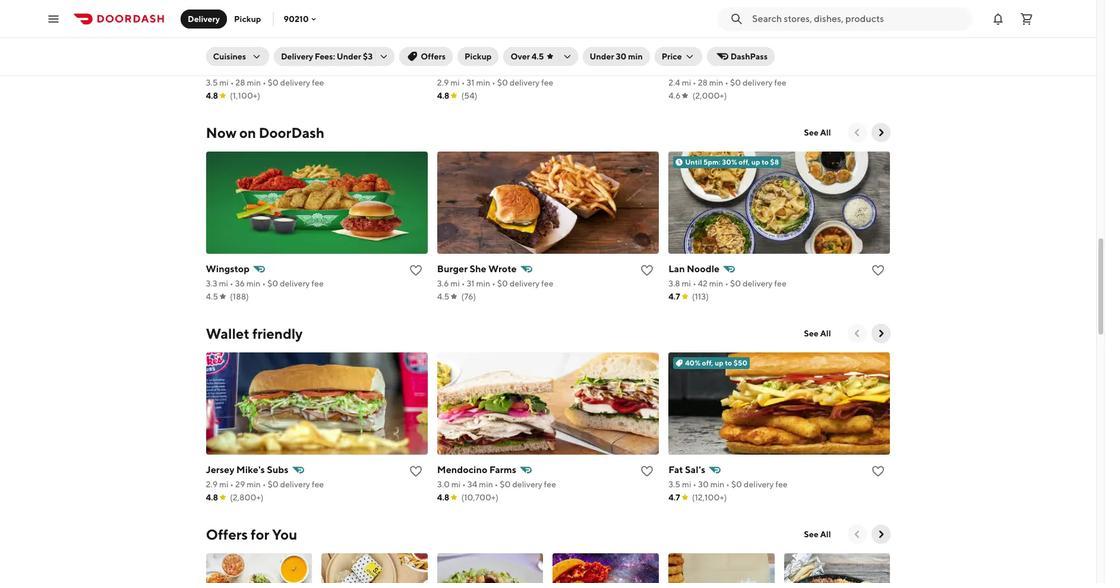 Task type: vqa. For each thing, say whether or not it's contained in the screenshot.


Task type: describe. For each thing, give the bounding box(es) containing it.
$​0 for joe & the juice
[[730, 78, 741, 87]]

3.5 mi • 28 min • $​0 delivery fee
[[206, 78, 324, 87]]

the
[[698, 62, 718, 74]]

rice
[[284, 62, 304, 74]]

4.7 for wallet friendly
[[669, 493, 680, 502]]

1 under from the left
[[337, 52, 361, 61]]

delivery for jersey mike's subs
[[280, 480, 310, 489]]

for
[[251, 526, 269, 543]]

mi for lan noodle
[[682, 279, 691, 288]]

see all link for you
[[797, 525, 838, 544]]

4.7 for now on doordash
[[669, 292, 680, 301]]

3.0 mi • 34 min • $​0 delivery fee
[[437, 480, 556, 489]]

min for wingstop
[[247, 279, 261, 288]]

fat
[[669, 464, 683, 476]]

delivery for uncle paulie's deli
[[510, 78, 540, 87]]

offers for offers
[[421, 52, 446, 61]]

next button of carousel image
[[875, 127, 887, 139]]

• left 36
[[230, 279, 233, 288]]

min inside button
[[629, 52, 643, 61]]

3.6 mi • 31 min • $​0 delivery fee
[[437, 279, 554, 288]]

price
[[662, 52, 682, 61]]

$​0 for gogobop korean rice bar
[[268, 78, 279, 87]]

now
[[206, 124, 237, 141]]

next button of carousel image for offers for you
[[875, 528, 887, 540]]

36
[[235, 279, 245, 288]]

farms
[[490, 464, 517, 476]]

$​0 for lan noodle
[[731, 279, 741, 288]]

fat sal's
[[669, 464, 706, 476]]

mi for burger she wrote
[[451, 279, 460, 288]]

$​0 for jersey mike's subs
[[268, 480, 279, 489]]

2.9 mi • 31 min • $​0 delivery fee
[[437, 78, 554, 87]]

all for you
[[821, 530, 831, 539]]

31 for paulie's
[[467, 78, 475, 87]]

see all link for doordash
[[797, 123, 838, 142]]

2.4
[[669, 78, 681, 87]]

(10,700+)
[[462, 493, 499, 502]]

fee for lan noodle
[[775, 279, 787, 288]]

delivery for burger she wrote
[[510, 279, 540, 288]]

click to add this store to your saved list image for mendocino farms
[[640, 464, 655, 479]]

click to add this store to your saved list image for burger she wrote
[[640, 263, 655, 278]]

delivery for delivery fees: under $3
[[281, 52, 313, 61]]

click to add this store to your saved list image for joe & the juice
[[872, 62, 886, 77]]

fee for jersey mike's subs
[[312, 480, 324, 489]]

jersey
[[206, 464, 235, 476]]

1 horizontal spatial to
[[762, 158, 769, 166]]

delivery for fat sal's
[[744, 480, 774, 489]]

3.8
[[669, 279, 680, 288]]

4.8 for uncle paulie's deli
[[437, 91, 450, 100]]

$3
[[363, 52, 373, 61]]

• down "&"
[[693, 78, 697, 87]]

• up the (54)
[[462, 78, 465, 87]]

previous button of carousel image for offers for you
[[852, 528, 863, 540]]

fee for fat sal's
[[776, 480, 788, 489]]

• down gogobop
[[230, 78, 234, 87]]

• left 34
[[463, 480, 466, 489]]

dashpass
[[731, 52, 768, 61]]

• down wrote
[[492, 279, 496, 288]]

all for doordash
[[821, 128, 831, 137]]

3.8 mi • 42 min • $​0 delivery fee
[[669, 279, 787, 288]]

2.4 mi • 28 min • $​0 delivery fee
[[669, 78, 787, 87]]

previous button of carousel image
[[852, 127, 863, 139]]

delivery for lan noodle
[[743, 279, 773, 288]]

delivery button
[[181, 9, 227, 28]]

delivery for joe & the juice
[[743, 78, 773, 87]]

delivery for mendocino farms
[[513, 480, 543, 489]]

fee for mendocino farms
[[544, 480, 556, 489]]

90210
[[284, 14, 309, 23]]

sal's
[[685, 464, 706, 476]]

• down juice
[[725, 78, 729, 87]]

$​0 for uncle paulie's deli
[[497, 78, 508, 87]]

joe & the juice
[[669, 62, 749, 74]]

min for lan noodle
[[710, 279, 724, 288]]

now on doordash
[[206, 124, 325, 141]]

mi for mendocino farms
[[452, 480, 461, 489]]

mi for fat sal's
[[682, 480, 692, 489]]

lan
[[669, 263, 685, 275]]

• down farms
[[495, 480, 498, 489]]

0 horizontal spatial pickup
[[234, 14, 261, 23]]

subs
[[267, 464, 289, 476]]

deli
[[502, 62, 520, 74]]

1 vertical spatial pickup button
[[458, 47, 499, 66]]

• down the gogobop korean rice bar
[[263, 78, 266, 87]]

• up (12,100+)
[[727, 480, 730, 489]]

2.9 mi • 29 min • $​0 delivery fee
[[206, 480, 324, 489]]

3.3 mi • 36 min • $​0 delivery fee
[[206, 279, 324, 288]]

0 items, open order cart image
[[1020, 12, 1034, 26]]

click to add this store to your saved list image for wingstop
[[409, 263, 423, 278]]

cuisines button
[[206, 47, 269, 66]]

4.5 for burger she wrote
[[437, 292, 450, 301]]

you
[[272, 526, 297, 543]]

joe
[[669, 62, 688, 74]]

Store search: begin typing to search for stores available on DoorDash text field
[[753, 12, 965, 25]]

1 vertical spatial pickup
[[465, 52, 492, 61]]

wrote
[[489, 263, 517, 275]]

over 4.5 button
[[504, 47, 578, 66]]

until 5pm: 30% off, up to $8
[[685, 158, 779, 166]]

gogobop
[[206, 62, 248, 74]]

$​0 for mendocino farms
[[500, 480, 511, 489]]

mendocino farms
[[437, 464, 517, 476]]

under 30 min
[[590, 52, 643, 61]]

mendocino
[[437, 464, 488, 476]]

notification bell image
[[992, 12, 1006, 26]]

0 vertical spatial pickup button
[[227, 9, 268, 28]]

see all for you
[[804, 530, 831, 539]]

on
[[239, 124, 256, 141]]

$​0 for wingstop
[[267, 279, 278, 288]]

previous button of carousel image for wallet friendly
[[852, 328, 863, 339]]

over
[[511, 52, 530, 61]]

(113)
[[692, 292, 709, 301]]

min for mendocino farms
[[479, 480, 493, 489]]

2.9 for jersey mike's subs
[[206, 480, 218, 489]]

4.5 for wingstop
[[206, 292, 218, 301]]

3.3
[[206, 279, 217, 288]]

28 for &
[[698, 78, 708, 87]]

fees:
[[315, 52, 335, 61]]

• down paulie's
[[492, 78, 496, 87]]

(12,100+)
[[692, 493, 727, 502]]

burger she wrote
[[437, 263, 517, 275]]

4.6
[[669, 91, 681, 100]]

bar
[[305, 62, 321, 74]]

34
[[468, 480, 478, 489]]

fee for joe & the juice
[[775, 78, 787, 87]]

jersey mike's subs
[[206, 464, 289, 476]]

4.8 for mendocino farms
[[437, 493, 450, 502]]

1 vertical spatial off,
[[702, 358, 714, 367]]

min for burger she wrote
[[476, 279, 491, 288]]

&
[[690, 62, 696, 74]]

under 30 min button
[[583, 47, 650, 66]]

(1,100+)
[[230, 91, 260, 100]]

min for joe & the juice
[[710, 78, 724, 87]]

friendly
[[252, 325, 303, 342]]

(2,000+)
[[693, 91, 727, 100]]

• down mike's
[[263, 480, 266, 489]]

delivery for gogobop korean rice bar
[[280, 78, 310, 87]]

min for uncle paulie's deli
[[476, 78, 491, 87]]

click to add this store to your saved list image for jersey mike's subs
[[409, 464, 423, 479]]

3.5 for gogobop korean rice bar
[[206, 78, 218, 87]]

90210 button
[[284, 14, 318, 23]]

korean
[[250, 62, 282, 74]]

mi for gogobop korean rice bar
[[220, 78, 229, 87]]

click to add this store to your saved list image for gogobop korean rice bar
[[409, 62, 423, 77]]

30 inside button
[[616, 52, 627, 61]]

fee for wingstop
[[312, 279, 324, 288]]

3.5 mi • 30 min • $​0 delivery fee
[[669, 480, 788, 489]]

uncle paulie's deli
[[437, 62, 520, 74]]

2.9 for uncle paulie's deli
[[437, 78, 449, 87]]

• up (76)
[[462, 279, 465, 288]]

mi for jersey mike's subs
[[219, 480, 229, 489]]

29
[[235, 480, 245, 489]]

0 horizontal spatial to
[[725, 358, 732, 367]]

2 see all from the top
[[804, 329, 831, 338]]

price button
[[655, 47, 702, 66]]

noodle
[[687, 263, 720, 275]]

• left 42 at the right of page
[[693, 279, 697, 288]]

0 vertical spatial off,
[[739, 158, 750, 166]]

4.8 for gogobop korean rice bar
[[206, 91, 218, 100]]

see all for doordash
[[804, 128, 831, 137]]

wingstop
[[206, 263, 250, 275]]



Task type: locate. For each thing, give the bounding box(es) containing it.
delivery fees: under $3
[[281, 52, 373, 61]]

under inside 'under 30 min' button
[[590, 52, 614, 61]]

2 vertical spatial see
[[804, 530, 819, 539]]

off, right 40%
[[702, 358, 714, 367]]

see all link
[[797, 123, 838, 142], [797, 324, 838, 343], [797, 525, 838, 544]]

mi down gogobop
[[220, 78, 229, 87]]

31 for she
[[467, 279, 475, 288]]

1 vertical spatial to
[[725, 358, 732, 367]]

2 vertical spatial see all link
[[797, 525, 838, 544]]

1 vertical spatial offers
[[206, 526, 248, 543]]

min up (12,100+)
[[711, 480, 725, 489]]

2.9 down "jersey"
[[206, 480, 218, 489]]

0 vertical spatial pickup
[[234, 14, 261, 23]]

1 vertical spatial see
[[804, 329, 819, 338]]

1 vertical spatial up
[[715, 358, 724, 367]]

1 vertical spatial 30
[[698, 480, 709, 489]]

0 vertical spatial up
[[752, 158, 761, 166]]

• right 42 at the right of page
[[725, 279, 729, 288]]

2 see all link from the top
[[797, 324, 838, 343]]

1 31 from the top
[[467, 78, 475, 87]]

3.6
[[437, 279, 449, 288]]

4.8 down "jersey"
[[206, 493, 218, 502]]

1 previous button of carousel image from the top
[[852, 328, 863, 339]]

click to add this store to your saved list image for fat sal's
[[872, 464, 886, 479]]

4.5 down 3.3
[[206, 292, 218, 301]]

offers left for
[[206, 526, 248, 543]]

42
[[698, 279, 708, 288]]

1 vertical spatial 31
[[467, 279, 475, 288]]

open menu image
[[46, 12, 61, 26]]

mi for uncle paulie's deli
[[451, 78, 460, 87]]

40% off, up to $50
[[685, 358, 748, 367]]

offers for you
[[206, 526, 297, 543]]

she
[[470, 263, 487, 275]]

fee for uncle paulie's deli
[[542, 78, 554, 87]]

1 horizontal spatial off,
[[739, 158, 750, 166]]

0 vertical spatial to
[[762, 158, 769, 166]]

see all
[[804, 128, 831, 137], [804, 329, 831, 338], [804, 530, 831, 539]]

0 horizontal spatial up
[[715, 358, 724, 367]]

offers up uncle
[[421, 52, 446, 61]]

click to add this store to your saved list image left burger
[[409, 263, 423, 278]]

1 see all link from the top
[[797, 123, 838, 142]]

over 4.5
[[511, 52, 544, 61]]

min right 29
[[247, 480, 261, 489]]

click to add this store to your saved list image for lan noodle
[[872, 263, 886, 278]]

4.5 inside button
[[532, 52, 544, 61]]

3.5 down fat
[[669, 480, 681, 489]]

until
[[685, 158, 702, 166]]

1 horizontal spatial 30
[[698, 480, 709, 489]]

4.8 down gogobop
[[206, 91, 218, 100]]

up left $50
[[715, 358, 724, 367]]

1 horizontal spatial pickup
[[465, 52, 492, 61]]

off,
[[739, 158, 750, 166], [702, 358, 714, 367]]

4.7
[[669, 292, 680, 301], [669, 493, 680, 502]]

next button of carousel image
[[875, 328, 887, 339], [875, 528, 887, 540]]

28 up (2,000+)
[[698, 78, 708, 87]]

1 horizontal spatial up
[[752, 158, 761, 166]]

offers for offers for you
[[206, 526, 248, 543]]

1 vertical spatial next button of carousel image
[[875, 528, 887, 540]]

min up (2,000+)
[[710, 78, 724, 87]]

30 up (12,100+)
[[698, 480, 709, 489]]

wallet friendly link
[[206, 324, 303, 343]]

1 horizontal spatial under
[[590, 52, 614, 61]]

28 for korean
[[236, 78, 245, 87]]

0 vertical spatial delivery
[[188, 14, 220, 23]]

2.9
[[437, 78, 449, 87], [206, 480, 218, 489]]

up
[[752, 158, 761, 166], [715, 358, 724, 367]]

0 horizontal spatial 4.5
[[206, 292, 218, 301]]

2 31 from the top
[[467, 279, 475, 288]]

1 vertical spatial 3.5
[[669, 480, 681, 489]]

(188)
[[230, 292, 249, 301]]

fee for burger she wrote
[[542, 279, 554, 288]]

mi right 2.4
[[682, 78, 691, 87]]

click to add this store to your saved list image
[[640, 62, 655, 77], [409, 263, 423, 278], [640, 263, 655, 278], [409, 464, 423, 479]]

31
[[467, 78, 475, 87], [467, 279, 475, 288]]

4.8 down the 3.0
[[437, 493, 450, 502]]

1 vertical spatial all
[[821, 329, 831, 338]]

• down sal's
[[693, 480, 697, 489]]

4.5 down 3.6
[[437, 292, 450, 301]]

1 vertical spatial see all
[[804, 329, 831, 338]]

fee
[[312, 78, 324, 87], [542, 78, 554, 87], [775, 78, 787, 87], [312, 279, 324, 288], [542, 279, 554, 288], [775, 279, 787, 288], [312, 480, 324, 489], [544, 480, 556, 489], [776, 480, 788, 489]]

pickup
[[234, 14, 261, 23], [465, 52, 492, 61]]

30 left price
[[616, 52, 627, 61]]

0 vertical spatial see all
[[804, 128, 831, 137]]

click to add this store to your saved list image
[[409, 62, 423, 77], [872, 62, 886, 77], [872, 263, 886, 278], [640, 464, 655, 479], [872, 464, 886, 479]]

3 all from the top
[[821, 530, 831, 539]]

0 horizontal spatial under
[[337, 52, 361, 61]]

(76)
[[462, 292, 476, 301]]

1 horizontal spatial 2.9
[[437, 78, 449, 87]]

1 horizontal spatial 28
[[698, 78, 708, 87]]

1 vertical spatial 2.9
[[206, 480, 218, 489]]

min for jersey mike's subs
[[247, 480, 261, 489]]

0 vertical spatial previous button of carousel image
[[852, 328, 863, 339]]

4.8 left the (54)
[[437, 91, 450, 100]]

min
[[629, 52, 643, 61], [247, 78, 261, 87], [476, 78, 491, 87], [710, 78, 724, 87], [247, 279, 261, 288], [476, 279, 491, 288], [710, 279, 724, 288], [247, 480, 261, 489], [479, 480, 493, 489], [711, 480, 725, 489]]

to left $50
[[725, 358, 732, 367]]

0 horizontal spatial delivery
[[188, 14, 220, 23]]

1 horizontal spatial 4.5
[[437, 292, 450, 301]]

mi down "jersey"
[[219, 480, 229, 489]]

$​0
[[268, 78, 279, 87], [497, 78, 508, 87], [730, 78, 741, 87], [267, 279, 278, 288], [497, 279, 508, 288], [731, 279, 741, 288], [268, 480, 279, 489], [500, 480, 511, 489], [732, 480, 742, 489]]

4.5
[[532, 52, 544, 61], [206, 292, 218, 301], [437, 292, 450, 301]]

2 see from the top
[[804, 329, 819, 338]]

all
[[821, 128, 831, 137], [821, 329, 831, 338], [821, 530, 831, 539]]

pickup up cuisines button
[[234, 14, 261, 23]]

previous button of carousel image
[[852, 328, 863, 339], [852, 528, 863, 540]]

min right 42 at the right of page
[[710, 279, 724, 288]]

see for you
[[804, 530, 819, 539]]

mi for wingstop
[[219, 279, 228, 288]]

0 vertical spatial see
[[804, 128, 819, 137]]

1 28 from the left
[[236, 78, 245, 87]]

next button of carousel image for wallet friendly
[[875, 328, 887, 339]]

1 vertical spatial 4.7
[[669, 493, 680, 502]]

click to add this store to your saved list image left joe
[[640, 62, 655, 77]]

min down paulie's
[[476, 78, 491, 87]]

2.9 down uncle
[[437, 78, 449, 87]]

$50
[[734, 358, 748, 367]]

0 horizontal spatial 3.5
[[206, 78, 218, 87]]

up left $8
[[752, 158, 761, 166]]

0 vertical spatial all
[[821, 128, 831, 137]]

delivery
[[188, 14, 220, 23], [281, 52, 313, 61]]

min right 36
[[247, 279, 261, 288]]

31 up the (54)
[[467, 78, 475, 87]]

min down she
[[476, 279, 491, 288]]

0 vertical spatial next button of carousel image
[[875, 328, 887, 339]]

click to add this store to your saved list image left mendocino
[[409, 464, 423, 479]]

3.0
[[437, 480, 450, 489]]

mi right 3.3
[[219, 279, 228, 288]]

wallet friendly
[[206, 325, 303, 342]]

min for fat sal's
[[711, 480, 725, 489]]

under
[[337, 52, 361, 61], [590, 52, 614, 61]]

mi right 3.8
[[682, 279, 691, 288]]

3 see all link from the top
[[797, 525, 838, 544]]

0 vertical spatial see all link
[[797, 123, 838, 142]]

3 see from the top
[[804, 530, 819, 539]]

(54)
[[462, 91, 478, 100]]

fee for gogobop korean rice bar
[[312, 78, 324, 87]]

$8
[[771, 158, 779, 166]]

delivery for delivery
[[188, 14, 220, 23]]

delivery up "cuisines"
[[188, 14, 220, 23]]

0 vertical spatial offers
[[421, 52, 446, 61]]

40%
[[685, 358, 701, 367]]

see for doordash
[[804, 128, 819, 137]]

2 next button of carousel image from the top
[[875, 528, 887, 540]]

delivery inside button
[[188, 14, 220, 23]]

1 vertical spatial previous button of carousel image
[[852, 528, 863, 540]]

delivery for wingstop
[[280, 279, 310, 288]]

pickup up uncle paulie's deli
[[465, 52, 492, 61]]

to
[[762, 158, 769, 166], [725, 358, 732, 367]]

0 horizontal spatial pickup button
[[227, 9, 268, 28]]

delivery up rice
[[281, 52, 313, 61]]

doordash
[[259, 124, 325, 141]]

0 horizontal spatial 2.9
[[206, 480, 218, 489]]

mi right the 3.0
[[452, 480, 461, 489]]

1 see from the top
[[804, 128, 819, 137]]

2 horizontal spatial 4.5
[[532, 52, 544, 61]]

4.7 down 3.8
[[669, 292, 680, 301]]

•
[[230, 78, 234, 87], [263, 78, 266, 87], [462, 78, 465, 87], [492, 78, 496, 87], [693, 78, 697, 87], [725, 78, 729, 87], [230, 279, 233, 288], [262, 279, 266, 288], [462, 279, 465, 288], [492, 279, 496, 288], [693, 279, 697, 288], [725, 279, 729, 288], [230, 480, 234, 489], [263, 480, 266, 489], [463, 480, 466, 489], [495, 480, 498, 489], [693, 480, 697, 489], [727, 480, 730, 489]]

1 horizontal spatial pickup button
[[458, 47, 499, 66]]

30
[[616, 52, 627, 61], [698, 480, 709, 489]]

2 28 from the left
[[698, 78, 708, 87]]

1 horizontal spatial offers
[[421, 52, 446, 61]]

$​0 for fat sal's
[[732, 480, 742, 489]]

min for gogobop korean rice bar
[[247, 78, 261, 87]]

delivery
[[280, 78, 310, 87], [510, 78, 540, 87], [743, 78, 773, 87], [280, 279, 310, 288], [510, 279, 540, 288], [743, 279, 773, 288], [280, 480, 310, 489], [513, 480, 543, 489], [744, 480, 774, 489]]

lan noodle
[[669, 263, 720, 275]]

2 vertical spatial all
[[821, 530, 831, 539]]

1 horizontal spatial delivery
[[281, 52, 313, 61]]

1 4.7 from the top
[[669, 292, 680, 301]]

28
[[236, 78, 245, 87], [698, 78, 708, 87]]

0 vertical spatial 30
[[616, 52, 627, 61]]

5pm:
[[704, 158, 721, 166]]

mi for joe & the juice
[[682, 78, 691, 87]]

2 all from the top
[[821, 329, 831, 338]]

4.5 right over
[[532, 52, 544, 61]]

min left price
[[629, 52, 643, 61]]

1 all from the top
[[821, 128, 831, 137]]

offers for you link
[[206, 525, 297, 544]]

2 4.7 from the top
[[669, 493, 680, 502]]

1 horizontal spatial 3.5
[[669, 480, 681, 489]]

dashpass button
[[707, 47, 775, 66]]

28 up (1,100+)
[[236, 78, 245, 87]]

mi down 'fat sal's'
[[682, 480, 692, 489]]

paulie's
[[465, 62, 500, 74]]

juice
[[720, 62, 749, 74]]

0 horizontal spatial 30
[[616, 52, 627, 61]]

3.5 down gogobop
[[206, 78, 218, 87]]

0 vertical spatial 31
[[467, 78, 475, 87]]

0 horizontal spatial off,
[[702, 358, 714, 367]]

1 vertical spatial see all link
[[797, 324, 838, 343]]

cuisines
[[213, 52, 246, 61]]

pickup button up 2.9 mi • 31 min • $​0 delivery fee
[[458, 47, 499, 66]]

off, right 30%
[[739, 158, 750, 166]]

pickup button up cuisines button
[[227, 9, 268, 28]]

mike's
[[236, 464, 265, 476]]

pickup button
[[227, 9, 268, 28], [458, 47, 499, 66]]

31 up (76)
[[467, 279, 475, 288]]

uncle
[[437, 62, 464, 74]]

1 vertical spatial delivery
[[281, 52, 313, 61]]

• right 36
[[262, 279, 266, 288]]

2 previous button of carousel image from the top
[[852, 528, 863, 540]]

min right 34
[[479, 480, 493, 489]]

4.8 for jersey mike's subs
[[206, 493, 218, 502]]

mi right 3.6
[[451, 279, 460, 288]]

0 horizontal spatial 28
[[236, 78, 245, 87]]

0 vertical spatial 2.9
[[437, 78, 449, 87]]

1 next button of carousel image from the top
[[875, 328, 887, 339]]

0 horizontal spatial offers
[[206, 526, 248, 543]]

click to add this store to your saved list image for uncle paulie's deli
[[640, 62, 655, 77]]

30%
[[722, 158, 738, 166]]

see
[[804, 128, 819, 137], [804, 329, 819, 338], [804, 530, 819, 539]]

4.7 down fat
[[669, 493, 680, 502]]

$​0 for burger she wrote
[[497, 279, 508, 288]]

3.5 for fat sal's
[[669, 480, 681, 489]]

0 vertical spatial 4.7
[[669, 292, 680, 301]]

0 vertical spatial 3.5
[[206, 78, 218, 87]]

• left 29
[[230, 480, 234, 489]]

1 see all from the top
[[804, 128, 831, 137]]

(2,800+)
[[230, 493, 264, 502]]

to left $8
[[762, 158, 769, 166]]

2 vertical spatial see all
[[804, 530, 831, 539]]

3 see all from the top
[[804, 530, 831, 539]]

wallet
[[206, 325, 250, 342]]

click to add this store to your saved list image left lan
[[640, 263, 655, 278]]

now on doordash link
[[206, 123, 325, 142]]

2 under from the left
[[590, 52, 614, 61]]

mi
[[220, 78, 229, 87], [451, 78, 460, 87], [682, 78, 691, 87], [219, 279, 228, 288], [451, 279, 460, 288], [682, 279, 691, 288], [219, 480, 229, 489], [452, 480, 461, 489], [682, 480, 692, 489]]

offers inside button
[[421, 52, 446, 61]]

mi down uncle
[[451, 78, 460, 87]]

burger
[[437, 263, 468, 275]]

offers button
[[400, 47, 453, 66]]

min up (1,100+)
[[247, 78, 261, 87]]

gogobop korean rice bar
[[206, 62, 321, 74]]



